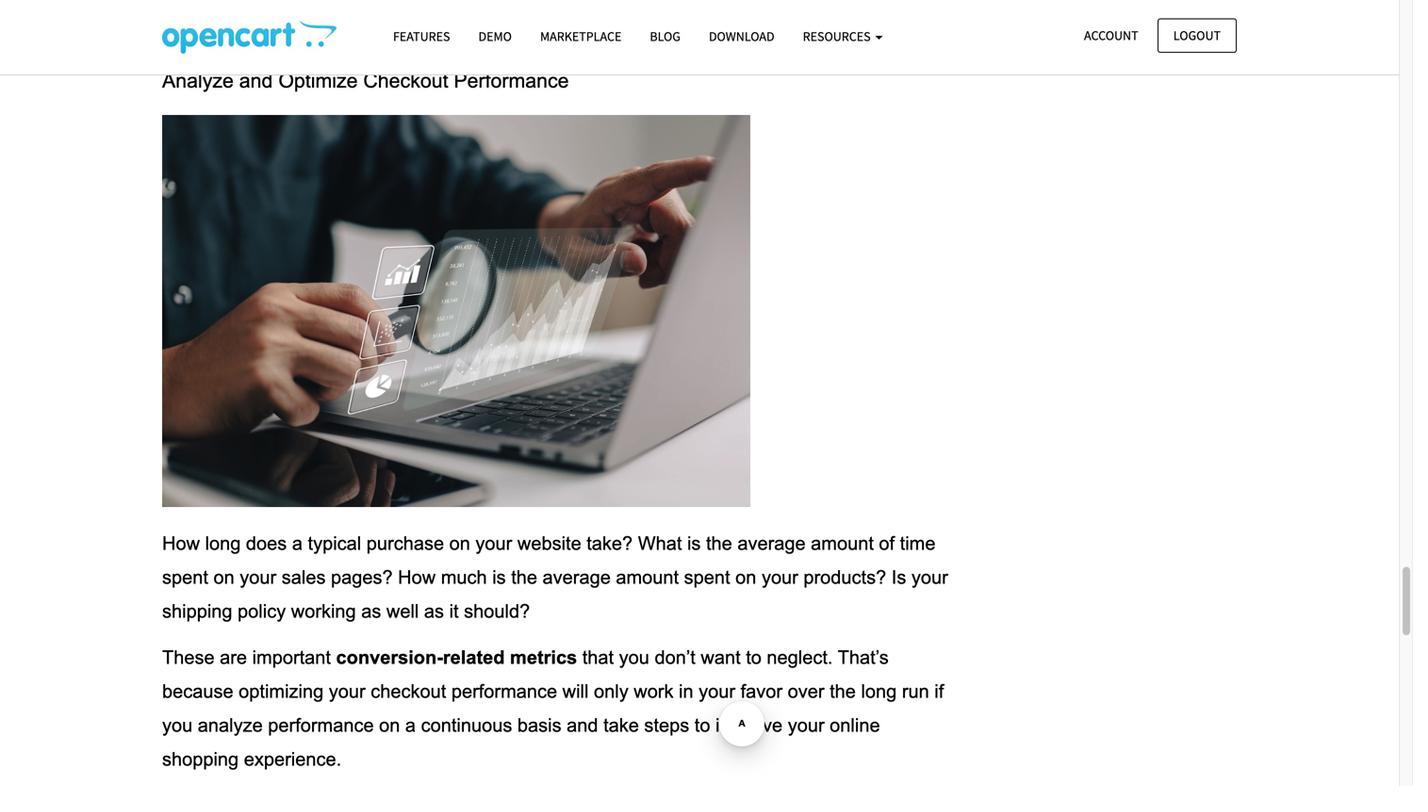 Task type: describe. For each thing, give the bounding box(es) containing it.
optimizе
[[278, 69, 358, 92]]

1 vertical spatial to
[[695, 715, 710, 736]]

take
[[604, 715, 639, 736]]

basis
[[518, 715, 562, 736]]

1 vertical spatial the
[[511, 567, 537, 588]]

on inside that you don't want to neglect. that's because optimizing your checkout performance will only work in your favor over the long run if you analyze performance on a continuous basis and take steps to improve your online shopping experience.
[[379, 715, 400, 736]]

important
[[252, 647, 331, 668]]

want
[[701, 647, 741, 668]]

conversion-
[[336, 647, 443, 668]]

your down 'these are important conversion-related metrics'
[[329, 681, 366, 702]]

are
[[220, 647, 247, 668]]

analyzе and optimizе checkout performance
[[162, 69, 569, 92]]

blog link
[[636, 20, 695, 53]]

purchase
[[367, 533, 444, 554]]

demo
[[479, 28, 512, 45]]

online
[[830, 715, 880, 736]]

long inside 'how long does a typical purchase on your website take? what is the average amount of time spent on your sales pages? how much is the average amount spent on your products? is your shipping policy working as well as it should?'
[[205, 533, 241, 554]]

your left products?
[[762, 567, 798, 588]]

related
[[443, 647, 505, 668]]

1 horizontal spatial average
[[738, 533, 806, 554]]

2 as from the left
[[424, 601, 444, 622]]

don't
[[655, 647, 696, 668]]

0 vertical spatial the
[[706, 533, 732, 554]]

analyze
[[198, 715, 263, 736]]

take?
[[587, 533, 633, 554]]

only
[[594, 681, 629, 702]]

time
[[900, 533, 936, 554]]

steps
[[644, 715, 689, 736]]

1 horizontal spatial you
[[619, 647, 650, 668]]

what
[[638, 533, 682, 554]]

1 vertical spatial performance
[[268, 715, 374, 736]]

1 spent from the left
[[162, 567, 208, 588]]

2 spent from the left
[[684, 567, 730, 588]]

well
[[386, 601, 419, 622]]

features
[[393, 28, 450, 45]]

checkout
[[363, 69, 448, 92]]

will
[[563, 681, 589, 702]]

conversion magic: uncovered strategies to optimize opencart checkout image
[[162, 20, 337, 54]]

favor
[[741, 681, 783, 702]]

1 horizontal spatial performance
[[451, 681, 557, 702]]

should?
[[464, 601, 530, 622]]

these are important conversion-related metrics
[[162, 647, 577, 668]]

in
[[679, 681, 694, 702]]

your right in in the bottom of the page
[[699, 681, 735, 702]]

1 vertical spatial amount
[[616, 567, 679, 588]]

run
[[902, 681, 929, 702]]



Task type: vqa. For each thing, say whether or not it's contained in the screenshot.
You to the left
yes



Task type: locate. For each thing, give the bounding box(es) containing it.
1 vertical spatial and
[[567, 715, 598, 736]]

1 horizontal spatial how
[[398, 567, 436, 588]]

policy
[[238, 601, 286, 622]]

shipping
[[162, 601, 232, 622]]

the inside that you don't want to neglect. that's because optimizing your checkout performance will only work in your favor over the long run if you analyze performance on a continuous basis and take steps to improve your online shopping experience.
[[830, 681, 856, 702]]

1 horizontal spatial is
[[687, 533, 701, 554]]

products?
[[804, 567, 887, 588]]

your up much
[[476, 533, 512, 554]]

1 horizontal spatial a
[[405, 715, 416, 736]]

2 horizontal spatial the
[[830, 681, 856, 702]]

0 horizontal spatial as
[[361, 601, 381, 622]]

is right what
[[687, 533, 701, 554]]

0 horizontal spatial you
[[162, 715, 193, 736]]

1 horizontal spatial amount
[[811, 533, 874, 554]]

1 vertical spatial long
[[861, 681, 897, 702]]

shopping
[[162, 749, 239, 770]]

spent
[[162, 567, 208, 588], [684, 567, 730, 588]]

as left well
[[361, 601, 381, 622]]

long
[[205, 533, 241, 554], [861, 681, 897, 702]]

1 vertical spatial how
[[398, 567, 436, 588]]

your
[[476, 533, 512, 554], [240, 567, 276, 588], [762, 567, 798, 588], [912, 567, 948, 588], [329, 681, 366, 702], [699, 681, 735, 702], [788, 715, 825, 736]]

as
[[361, 601, 381, 622], [424, 601, 444, 622]]

performance down related
[[451, 681, 557, 702]]

your right "is"
[[912, 567, 948, 588]]

is up should?
[[492, 567, 506, 588]]

spent up shipping
[[162, 567, 208, 588]]

is
[[892, 567, 906, 588]]

0 horizontal spatial average
[[543, 567, 611, 588]]

on down "checkout"
[[379, 715, 400, 736]]

0 vertical spatial a
[[292, 533, 303, 554]]

performance up experience. on the bottom of the page
[[268, 715, 374, 736]]

0 vertical spatial long
[[205, 533, 241, 554]]

0 horizontal spatial to
[[695, 715, 710, 736]]

and down "conversion magic: uncovered strategies to optimize opencart checkout" image
[[239, 69, 273, 92]]

0 horizontal spatial the
[[511, 567, 537, 588]]

the right what
[[706, 533, 732, 554]]

to right want
[[746, 647, 762, 668]]

average down website
[[543, 567, 611, 588]]

sales
[[282, 567, 326, 588]]

how up shipping
[[162, 533, 200, 554]]

0 vertical spatial to
[[746, 647, 762, 668]]

1 horizontal spatial the
[[706, 533, 732, 554]]

your down over
[[788, 715, 825, 736]]

a inside 'how long does a typical purchase on your website take? what is the average amount of time spent on your sales pages? how much is the average amount spent on your products? is your shipping policy working as well as it should?'
[[292, 533, 303, 554]]

0 horizontal spatial long
[[205, 533, 241, 554]]

0 horizontal spatial spent
[[162, 567, 208, 588]]

you down because
[[162, 715, 193, 736]]

it
[[449, 601, 459, 622]]

how long does a typical purchase on your website take? what is the average amount of time spent on your sales pages? how much is the average amount spent on your products? is your shipping policy working as well as it should?
[[162, 533, 954, 622]]

improve
[[716, 715, 783, 736]]

as left it
[[424, 601, 444, 622]]

1 horizontal spatial long
[[861, 681, 897, 702]]

0 vertical spatial and
[[239, 69, 273, 92]]

account link
[[1068, 18, 1155, 53]]

0 horizontal spatial amount
[[616, 567, 679, 588]]

1 horizontal spatial as
[[424, 601, 444, 622]]

continuous
[[421, 715, 512, 736]]

on up want
[[736, 567, 757, 588]]

0 vertical spatial performance
[[451, 681, 557, 702]]

long left does
[[205, 533, 241, 554]]

working
[[291, 601, 356, 622]]

website
[[518, 533, 581, 554]]

features link
[[379, 20, 464, 53]]

logout link
[[1158, 18, 1237, 53]]

amount up products?
[[811, 533, 874, 554]]

account
[[1084, 27, 1139, 44]]

and
[[239, 69, 273, 92], [567, 715, 598, 736]]

resources
[[803, 28, 873, 45]]

performance
[[451, 681, 557, 702], [268, 715, 374, 736]]

0 vertical spatial how
[[162, 533, 200, 554]]

the down website
[[511, 567, 537, 588]]

0 horizontal spatial is
[[492, 567, 506, 588]]

checkout
[[371, 681, 446, 702]]

much
[[441, 567, 487, 588]]

the up online
[[830, 681, 856, 702]]

pages?
[[331, 567, 393, 588]]

demo link
[[464, 20, 526, 53]]

on
[[449, 533, 470, 554], [214, 567, 235, 588], [736, 567, 757, 588], [379, 715, 400, 736]]

that you don't want to neglect. that's because optimizing your checkout performance will only work in your favor over the long run if you analyze performance on a continuous basis and take steps to improve your online shopping experience.
[[162, 647, 949, 770]]

spent up want
[[684, 567, 730, 588]]

does
[[246, 533, 287, 554]]

you right the that
[[619, 647, 650, 668]]

metrics
[[510, 647, 577, 668]]

a
[[292, 533, 303, 554], [405, 715, 416, 736]]

your up 'policy'
[[240, 567, 276, 588]]

1 vertical spatial a
[[405, 715, 416, 736]]

0 vertical spatial you
[[619, 647, 650, 668]]

these
[[162, 647, 215, 668]]

0 vertical spatial average
[[738, 533, 806, 554]]

resources link
[[789, 20, 897, 53]]

blog
[[650, 28, 681, 45]]

that's
[[838, 647, 889, 668]]

download
[[709, 28, 775, 45]]

on up much
[[449, 533, 470, 554]]

of
[[879, 533, 895, 554]]

0 horizontal spatial performance
[[268, 715, 374, 736]]

you
[[619, 647, 650, 668], [162, 715, 193, 736]]

1 vertical spatial is
[[492, 567, 506, 588]]

amount down what
[[616, 567, 679, 588]]

1 horizontal spatial to
[[746, 647, 762, 668]]

how down purchase
[[398, 567, 436, 588]]

logout
[[1174, 27, 1221, 44]]

to
[[746, 647, 762, 668], [695, 715, 710, 736]]

because
[[162, 681, 233, 702]]

download link
[[695, 20, 789, 53]]

0 horizontal spatial a
[[292, 533, 303, 554]]

long inside that you don't want to neglect. that's because optimizing your checkout performance will only work in your favor over the long run if you analyze performance on a continuous basis and take steps to improve your online shopping experience.
[[861, 681, 897, 702]]

1 horizontal spatial spent
[[684, 567, 730, 588]]

0 vertical spatial amount
[[811, 533, 874, 554]]

on up shipping
[[214, 567, 235, 588]]

1 horizontal spatial and
[[567, 715, 598, 736]]

average
[[738, 533, 806, 554], [543, 567, 611, 588]]

marketplace link
[[526, 20, 636, 53]]

1 vertical spatial you
[[162, 715, 193, 736]]

and inside that you don't want to neglect. that's because optimizing your checkout performance will only work in your favor over the long run if you analyze performance on a continuous basis and take steps to improve your online shopping experience.
[[567, 715, 598, 736]]

0 vertical spatial is
[[687, 533, 701, 554]]

a right does
[[292, 533, 303, 554]]

0 horizontal spatial and
[[239, 69, 273, 92]]

and down will
[[567, 715, 598, 736]]

if
[[935, 681, 944, 702]]

experience.
[[244, 749, 341, 770]]

is
[[687, 533, 701, 554], [492, 567, 506, 588]]

0 horizontal spatial how
[[162, 533, 200, 554]]

how
[[162, 533, 200, 554], [398, 567, 436, 588]]

marketplace
[[540, 28, 622, 45]]

that
[[582, 647, 614, 668]]

analyzе
[[162, 69, 234, 92]]

a down "checkout"
[[405, 715, 416, 736]]

1 as from the left
[[361, 601, 381, 622]]

a inside that you don't want to neglect. that's because optimizing your checkout performance will only work in your favor over the long run if you analyze performance on a continuous basis and take steps to improve your online shopping experience.
[[405, 715, 416, 736]]

the
[[706, 533, 732, 554], [511, 567, 537, 588], [830, 681, 856, 702]]

2 vertical spatial the
[[830, 681, 856, 702]]

performance
[[454, 69, 569, 92]]

to right steps
[[695, 715, 710, 736]]

work
[[634, 681, 674, 702]]

average up products?
[[738, 533, 806, 554]]

optimizing
[[239, 681, 324, 702]]

1 vertical spatial average
[[543, 567, 611, 588]]

amount
[[811, 533, 874, 554], [616, 567, 679, 588]]

typical
[[308, 533, 361, 554]]

long left run at the right bottom of page
[[861, 681, 897, 702]]

neglect.
[[767, 647, 833, 668]]

over
[[788, 681, 825, 702]]



